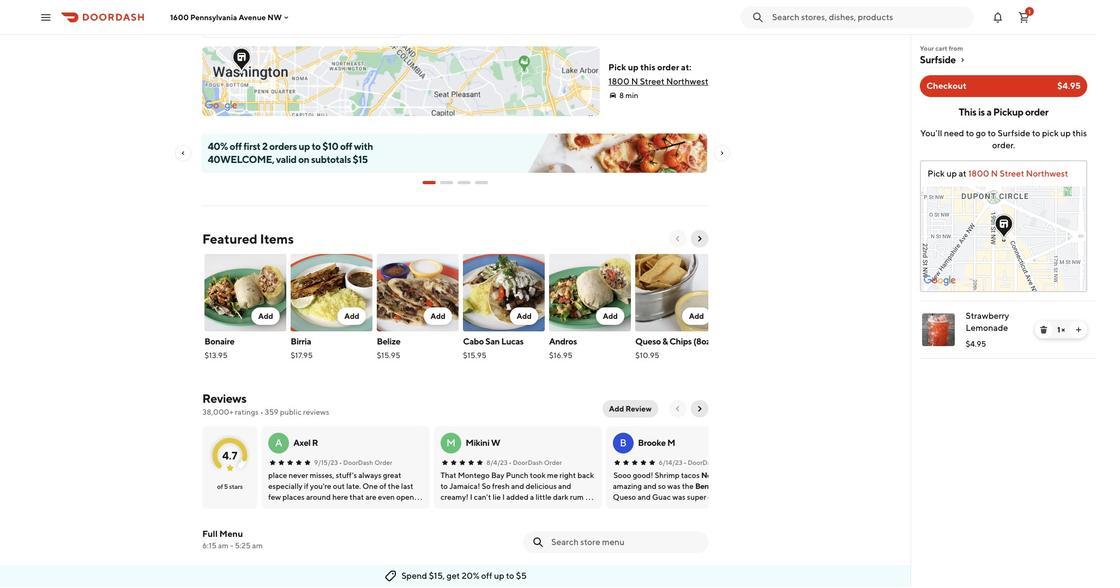 Task type: vqa. For each thing, say whether or not it's contained in the screenshot.


Task type: locate. For each thing, give the bounding box(es) containing it.
1 vertical spatial order
[[1025, 106, 1049, 118]]

off right 20%
[[481, 571, 492, 581]]

pick up '8'
[[609, 62, 626, 73]]

this left at: on the right
[[641, 62, 656, 73]]

1800 up '8'
[[609, 76, 630, 87]]

1800
[[609, 76, 630, 87], [969, 169, 990, 179]]

0 vertical spatial 1800
[[609, 76, 630, 87]]

nw
[[268, 13, 282, 22]]

from
[[949, 44, 963, 52]]

to left 'go'
[[966, 128, 974, 139]]

map region for left 'powered by google' image
[[182, 0, 601, 244]]

1 am from the left
[[218, 542, 229, 550]]

1 vertical spatial 1800
[[969, 169, 990, 179]]

$13.95
[[205, 351, 228, 360]]

1 vertical spatial pick
[[928, 169, 945, 179]]

off right "$10"
[[340, 141, 352, 152]]

pick inside the pick up this order at: 1800 n street northwest
[[609, 62, 626, 73]]

get
[[447, 571, 460, 581]]

doordash right 8/4/23
[[513, 459, 543, 467]]

am left -
[[218, 542, 229, 550]]

street
[[640, 76, 665, 87], [1000, 169, 1025, 179]]

enchiladas button
[[524, 570, 562, 587]]

add for bonaire
[[258, 312, 273, 321]]

bermuda
[[695, 482, 727, 491]]

to left $5
[[506, 571, 514, 581]]

pick for pick up at 1800 n street northwest
[[928, 169, 945, 179]]

featured items heading
[[202, 230, 294, 248]]

40welcome,
[[208, 154, 274, 165]]

1 horizontal spatial $4.95
[[1058, 81, 1081, 91]]

1 left ×
[[1058, 326, 1060, 334]]

2 horizontal spatial order
[[719, 459, 737, 467]]

map region
[[182, 0, 601, 244], [807, 82, 1096, 362]]

1 vertical spatial surfside
[[998, 128, 1031, 139]]

pick up this order at: 1800 n street northwest
[[609, 62, 709, 87]]

northwest inside the pick up this order at: 1800 n street northwest
[[666, 76, 709, 87]]

doordash for b
[[688, 459, 718, 467]]

is
[[979, 106, 985, 118]]

0 horizontal spatial surfside
[[920, 54, 956, 65]]

surfside down cart
[[920, 54, 956, 65]]

to left pick
[[1032, 128, 1041, 139]]

1 vertical spatial powered by google image
[[924, 275, 956, 286]]

order
[[375, 459, 392, 467], [544, 459, 562, 467], [719, 459, 737, 467]]

0 vertical spatial pick
[[609, 62, 626, 73]]

1600 pennsylvania avenue nw button
[[170, 13, 291, 22]]

select promotional banner element
[[423, 173, 488, 193]]

previous button of carousel image
[[674, 235, 682, 243]]

next button of carousel image
[[695, 235, 704, 243]]

0 vertical spatial street
[[640, 76, 665, 87]]

off
[[230, 141, 242, 152], [340, 141, 352, 152], [481, 571, 492, 581]]

lucas
[[501, 337, 524, 347]]

n up min at the top right
[[631, 76, 638, 87]]

1 horizontal spatial am
[[252, 542, 263, 550]]

doordash up nevis
[[688, 459, 718, 467]]

to for you'll need to go to surfside to pick up this order.
[[1032, 128, 1041, 139]]

1800 n street northwest link for pick up at
[[967, 169, 1069, 179]]

this is a pickup order
[[959, 106, 1049, 118]]

• doordash order for a
[[339, 459, 392, 467]]

$15.95 inside cabo san lucas $15.95
[[463, 351, 487, 360]]

1 doordash from the left
[[343, 459, 373, 467]]

up left $5
[[494, 571, 505, 581]]

0 horizontal spatial m
[[447, 437, 456, 449]]

belize $15.95
[[377, 337, 401, 360]]

need
[[944, 128, 964, 139]]

0 horizontal spatial doordash
[[343, 459, 373, 467]]

n down order.
[[991, 169, 998, 179]]

go
[[976, 128, 986, 139]]

0 horizontal spatial $15.95
[[377, 351, 400, 360]]

0 horizontal spatial street
[[640, 76, 665, 87]]

up right pick
[[1061, 128, 1071, 139]]

bonaire $13.95
[[205, 337, 235, 360]]

map region for right 'powered by google' image
[[807, 82, 1096, 362]]

• doordash order right the 9/15/23
[[339, 459, 392, 467]]

0 horizontal spatial this
[[641, 62, 656, 73]]

5 add button from the left
[[596, 308, 625, 325]]

0 vertical spatial northwest
[[666, 76, 709, 87]]

(8oz)
[[694, 337, 714, 347]]

1800 n street northwest link down order.
[[967, 169, 1069, 179]]

pickup
[[994, 106, 1024, 118]]

2 horizontal spatial doordash
[[688, 459, 718, 467]]

1 items, open order cart image
[[1018, 11, 1031, 24]]

order up pick
[[1025, 106, 1049, 118]]

40%
[[208, 141, 228, 152]]

of 5 stars
[[217, 483, 243, 491]]

to left "$10"
[[312, 141, 321, 152]]

0 horizontal spatial 1
[[1029, 8, 1031, 14]]

$15.95
[[377, 351, 400, 360], [463, 351, 487, 360]]

• doordash order up nevis
[[684, 459, 737, 467]]

doordash
[[343, 459, 373, 467], [513, 459, 543, 467], [688, 459, 718, 467]]

brooke
[[638, 438, 666, 448]]

4.7
[[222, 449, 238, 462]]

1 for 1
[[1029, 8, 1031, 14]]

1 vertical spatial 1
[[1058, 326, 1060, 334]]

0 horizontal spatial northwest
[[666, 76, 709, 87]]

m left the mikini at the bottom left of page
[[447, 437, 456, 449]]

am
[[218, 542, 229, 550], [252, 542, 263, 550]]

• right 8/4/23
[[509, 459, 512, 467]]

• for b
[[684, 459, 687, 467]]

1 order from the left
[[375, 459, 392, 467]]

order for a
[[375, 459, 392, 467]]

queso & chips (8oz) $10.95
[[635, 337, 714, 360]]

0 vertical spatial n
[[631, 76, 638, 87]]

1 horizontal spatial doordash
[[513, 459, 543, 467]]

1 vertical spatial n
[[991, 169, 998, 179]]

$10
[[323, 141, 338, 152]]

pick left at in the right top of the page
[[928, 169, 945, 179]]

add for cabo san lucas
[[517, 312, 532, 321]]

add for queso & chips (8oz)
[[689, 312, 704, 321]]

add button
[[252, 308, 280, 325], [338, 308, 366, 325], [424, 308, 452, 325], [510, 308, 538, 325], [596, 308, 625, 325], [683, 308, 711, 325]]

full
[[202, 529, 218, 539]]

3 • doordash order from the left
[[684, 459, 737, 467]]

2 order from the left
[[544, 459, 562, 467]]

northwest down at: on the right
[[666, 76, 709, 87]]

order left at: on the right
[[657, 62, 679, 73]]

1 add button from the left
[[252, 308, 280, 325]]

birria $17.95
[[291, 337, 313, 360]]

• doordash order
[[339, 459, 392, 467], [509, 459, 562, 467], [684, 459, 737, 467]]

this
[[959, 106, 977, 118]]

avenue
[[239, 13, 266, 22]]

open menu image
[[39, 11, 52, 24]]

$15
[[353, 154, 368, 165]]

add button for bonaire
[[252, 308, 280, 325]]

add for andros
[[603, 312, 618, 321]]

2 add button from the left
[[338, 308, 366, 325]]

san
[[485, 337, 500, 347]]

$15.95 inside belize $15.95
[[377, 351, 400, 360]]

2 $15.95 from the left
[[463, 351, 487, 360]]

birria image
[[291, 254, 373, 332]]

1 vertical spatial northwest
[[1026, 169, 1069, 179]]

m right the brooke on the bottom right
[[668, 438, 675, 448]]

up inside you'll need to go to surfside to pick up this order.
[[1061, 128, 1071, 139]]

1 horizontal spatial 1800 n street northwest link
[[967, 169, 1069, 179]]

add button for queso & chips (8oz)
[[683, 308, 711, 325]]

1 ×
[[1058, 326, 1065, 334]]

0 vertical spatial $4.95
[[1058, 81, 1081, 91]]

surfside up order.
[[998, 128, 1031, 139]]

1 horizontal spatial off
[[340, 141, 352, 152]]

0 vertical spatial this
[[641, 62, 656, 73]]

0 horizontal spatial am
[[218, 542, 229, 550]]

to
[[966, 128, 974, 139], [988, 128, 996, 139], [1032, 128, 1041, 139], [312, 141, 321, 152], [506, 571, 514, 581]]

1 horizontal spatial order
[[544, 459, 562, 467]]

1 right notification bell icon
[[1029, 8, 1031, 14]]

0 horizontal spatial n
[[631, 76, 638, 87]]

1 horizontal spatial • doordash order
[[509, 459, 562, 467]]

up up min at the top right
[[628, 62, 639, 73]]

0 vertical spatial surfside
[[920, 54, 956, 65]]

2 • doordash order from the left
[[509, 459, 562, 467]]

0 horizontal spatial 1800 n street northwest link
[[609, 76, 709, 87]]

cabo san lucas $15.95
[[463, 337, 524, 360]]

6/14/23
[[659, 459, 683, 467]]

• right the 9/15/23
[[339, 459, 342, 467]]

0 vertical spatial 1800 n street northwest link
[[609, 76, 709, 87]]

$16.95
[[549, 351, 573, 360]]

1 inside button
[[1029, 8, 1031, 14]]

first
[[244, 141, 261, 152]]

this inside the pick up this order at: 1800 n street northwest
[[641, 62, 656, 73]]

add button for cabo san lucas
[[510, 308, 538, 325]]

1 horizontal spatial map region
[[807, 82, 1096, 362]]

• for m
[[509, 459, 512, 467]]

9/15/23
[[314, 459, 338, 467]]

powered by google image up strawberry lemonade image
[[924, 275, 956, 286]]

reviews
[[202, 392, 246, 406]]

1600 pennsylvania avenue nw
[[170, 13, 282, 22]]

2 doordash from the left
[[513, 459, 543, 467]]

up up on
[[299, 141, 310, 152]]

0 horizontal spatial 1800
[[609, 76, 630, 87]]

powered by google image
[[205, 100, 237, 111], [924, 275, 956, 286]]

1800 n street northwest link up min at the top right
[[609, 76, 709, 87]]

1 horizontal spatial $15.95
[[463, 351, 487, 360]]

doordash for m
[[513, 459, 543, 467]]

street inside the pick up this order at: 1800 n street northwest
[[640, 76, 665, 87]]

1 horizontal spatial street
[[1000, 169, 1025, 179]]

1 • doordash order from the left
[[339, 459, 392, 467]]

$15.95 down belize
[[377, 351, 400, 360]]

w
[[491, 438, 500, 448]]

4 add button from the left
[[510, 308, 538, 325]]

$17.95
[[291, 351, 313, 360]]

0 vertical spatial powered by google image
[[205, 100, 237, 111]]

8 min
[[620, 91, 639, 100]]

in
[[249, 21, 255, 30]]

surfside inside surfside link
[[920, 54, 956, 65]]

1 vertical spatial $4.95
[[966, 340, 986, 349]]

1800 inside the pick up this order at: 1800 n street northwest
[[609, 76, 630, 87]]

359
[[265, 408, 279, 417]]

1 vertical spatial 1800 n street northwest link
[[967, 169, 1069, 179]]

bermuda triangle button
[[695, 481, 755, 492]]

add one to cart image
[[1075, 326, 1083, 334]]

1800 right at in the right top of the page
[[969, 169, 990, 179]]

1800 n street northwest link for pick up this order at:
[[609, 76, 709, 87]]

$4.95 down the lemonade
[[966, 340, 986, 349]]

6 add button from the left
[[683, 308, 711, 325]]

1 horizontal spatial pick
[[928, 169, 945, 179]]

to inside 40% off first 2 orders up to $10 off with 40welcome, valid on subtotals $15
[[312, 141, 321, 152]]

2 am from the left
[[252, 542, 263, 550]]

up inside 40% off first 2 orders up to $10 off with 40welcome, valid on subtotals $15
[[299, 141, 310, 152]]

3 doordash from the left
[[688, 459, 718, 467]]

2 horizontal spatial • doordash order
[[684, 459, 737, 467]]

public
[[280, 408, 302, 417]]

1 horizontal spatial 1
[[1058, 326, 1060, 334]]

mikini w
[[466, 438, 500, 448]]

1 horizontal spatial surfside
[[998, 128, 1031, 139]]

add
[[258, 312, 273, 321], [344, 312, 359, 321], [431, 312, 446, 321], [517, 312, 532, 321], [603, 312, 618, 321], [689, 312, 704, 321], [609, 405, 624, 413]]

strawberry lemonade image
[[922, 314, 955, 346]]

0 vertical spatial order
[[657, 62, 679, 73]]

am right 5:25
[[252, 542, 263, 550]]

$4.95
[[1058, 81, 1081, 91], [966, 340, 986, 349]]

3 add button from the left
[[424, 308, 452, 325]]

0 horizontal spatial pick
[[609, 62, 626, 73]]

1 vertical spatial street
[[1000, 169, 1025, 179]]

$4.95 up pick
[[1058, 81, 1081, 91]]

1 $15.95 from the left
[[377, 351, 400, 360]]

doordash right the 9/15/23
[[343, 459, 373, 467]]

1 vertical spatial this
[[1073, 128, 1087, 139]]

m
[[447, 437, 456, 449], [668, 438, 675, 448]]

up
[[628, 62, 639, 73], [1061, 128, 1071, 139], [299, 141, 310, 152], [947, 169, 957, 179], [494, 571, 505, 581]]

0 horizontal spatial $4.95
[[966, 340, 986, 349]]

• right the 6/14/23
[[684, 459, 687, 467]]

0 horizontal spatial order
[[375, 459, 392, 467]]

northwest down pick
[[1026, 169, 1069, 179]]

0 horizontal spatial map region
[[182, 0, 601, 244]]

• doordash order right 8/4/23
[[509, 459, 562, 467]]

0 horizontal spatial order
[[657, 62, 679, 73]]

valid
[[276, 154, 297, 165]]

0 vertical spatial 1
[[1029, 8, 1031, 14]]

spend $15, get 20% off up to $5
[[402, 571, 527, 581]]

doordash for a
[[343, 459, 373, 467]]

this right pick
[[1073, 128, 1087, 139]]

off up 40welcome,
[[230, 141, 242, 152]]

powered by google image up 40%
[[205, 100, 237, 111]]

$15.95 down cabo
[[463, 351, 487, 360]]

0 horizontal spatial • doordash order
[[339, 459, 392, 467]]

ratings
[[235, 408, 259, 417]]

add for belize
[[431, 312, 446, 321]]

• for a
[[339, 459, 342, 467]]

3 order from the left
[[719, 459, 737, 467]]

pick for pick up this order at: 1800 n street northwest
[[609, 62, 626, 73]]

surfside
[[920, 54, 956, 65], [998, 128, 1031, 139]]

order
[[657, 62, 679, 73], [1025, 106, 1049, 118]]

• left the 359
[[260, 408, 263, 417]]

1 horizontal spatial this
[[1073, 128, 1087, 139]]



Task type: describe. For each thing, give the bounding box(es) containing it.
to for spend $15, get 20% off up to $5
[[506, 571, 514, 581]]

you'll
[[921, 128, 943, 139]]

38,000+
[[202, 408, 233, 417]]

8
[[620, 91, 624, 100]]

1 horizontal spatial 1800
[[969, 169, 990, 179]]

5:25
[[235, 542, 251, 550]]

items
[[260, 231, 294, 247]]

add for birria
[[344, 312, 359, 321]]

subtotals
[[311, 154, 351, 165]]

reviews
[[303, 408, 329, 417]]

×
[[1062, 326, 1065, 334]]

1 horizontal spatial powered by google image
[[924, 275, 956, 286]]

andros $16.95
[[549, 337, 577, 360]]

with
[[354, 141, 373, 152]]

tacos
[[492, 571, 511, 580]]

Item Search search field
[[551, 537, 700, 549]]

• inside reviews 38,000+ ratings • 359 public reviews
[[260, 408, 263, 417]]

bonaire image
[[205, 254, 286, 332]]

spend
[[402, 571, 427, 581]]

order for b
[[719, 459, 737, 467]]

2 horizontal spatial off
[[481, 571, 492, 581]]

add review
[[609, 405, 652, 413]]

pick up at 1800 n street northwest
[[928, 169, 1069, 179]]

-
[[230, 542, 233, 550]]

order inside the pick up this order at: 1800 n street northwest
[[657, 62, 679, 73]]

surfside link
[[920, 53, 1088, 67]]

$4.95 for strawberry lemonade
[[966, 340, 986, 349]]

belize image
[[377, 254, 459, 332]]

up left at in the right top of the page
[[947, 169, 957, 179]]

6:15
[[202, 542, 217, 550]]

a
[[275, 437, 282, 449]]

2
[[262, 141, 268, 152]]

1 button
[[1014, 6, 1035, 28]]

orders
[[269, 141, 297, 152]]

at
[[959, 169, 967, 179]]

1 horizontal spatial northwest
[[1026, 169, 1069, 179]]

reviews link
[[202, 392, 246, 406]]

$15,
[[429, 571, 445, 581]]

quesadillas (contain gluten) button
[[378, 570, 479, 587]]

1 horizontal spatial n
[[991, 169, 998, 179]]

r
[[312, 438, 318, 448]]

$10.95
[[635, 351, 660, 360]]

n inside the pick up this order at: 1800 n street northwest
[[631, 76, 638, 87]]

birria
[[291, 337, 311, 347]]

axel
[[293, 438, 311, 448]]

to for 40% off first 2 orders up to $10 off with 40welcome, valid on subtotals $15
[[312, 141, 321, 152]]

full menu 6:15 am - 5:25 am
[[202, 529, 263, 550]]

pennsylvania
[[190, 13, 237, 22]]

$4.95 for checkout
[[1058, 81, 1081, 91]]

belize
[[377, 337, 401, 347]]

chips
[[670, 337, 692, 347]]

8/4/23
[[487, 459, 508, 467]]

cabo
[[463, 337, 484, 347]]

1 horizontal spatial m
[[668, 438, 675, 448]]

checkout
[[927, 81, 967, 91]]

your
[[920, 44, 934, 52]]

tacos button
[[492, 570, 511, 587]]

1 horizontal spatial order
[[1025, 106, 1049, 118]]

menu
[[219, 529, 243, 539]]

axel r
[[293, 438, 318, 448]]

• doordash order for m
[[509, 459, 562, 467]]

brooke m
[[638, 438, 675, 448]]

pick
[[1042, 128, 1059, 139]]

a
[[987, 106, 992, 118]]

this inside you'll need to go to surfside to pick up this order.
[[1073, 128, 1087, 139]]

notification bell image
[[992, 11, 1005, 24]]

at:
[[681, 62, 692, 73]]

gluten)
[[452, 571, 479, 580]]

reviews 38,000+ ratings • 359 public reviews
[[202, 392, 329, 417]]

Store search: begin typing to search for stores available on DoorDash text field
[[772, 11, 968, 23]]

order.
[[993, 140, 1015, 151]]

nevis button
[[701, 470, 720, 481]]

queso & chips (8oz) image
[[635, 254, 717, 332]]

1 for 1 ×
[[1058, 326, 1060, 334]]

strawberry
[[966, 311, 1010, 321]]

add button for andros
[[596, 308, 625, 325]]

bonaire
[[205, 337, 235, 347]]

quesadillas (contain gluten)
[[378, 571, 479, 580]]

add button for belize
[[424, 308, 452, 325]]

featured items
[[202, 231, 294, 247]]

andros
[[549, 337, 577, 347]]

add review button
[[603, 400, 658, 418]]

fees
[[257, 21, 271, 30]]

5
[[224, 483, 228, 491]]

(contain
[[420, 571, 450, 580]]

$0.00
[[248, 11, 272, 21]]

enchiladas
[[524, 571, 562, 580]]

triangle
[[728, 482, 755, 491]]

andros image
[[549, 254, 631, 332]]

$5
[[516, 571, 527, 581]]

next image
[[695, 405, 704, 413]]

&
[[663, 337, 668, 347]]

of
[[217, 483, 223, 491]]

b
[[620, 437, 627, 449]]

to right 'go'
[[988, 128, 996, 139]]

$0.00 in fees
[[248, 11, 272, 30]]

strawberry lemonade
[[966, 311, 1010, 333]]

featured
[[202, 231, 257, 247]]

stars
[[229, 483, 243, 491]]

surfside inside you'll need to go to surfside to pick up this order.
[[998, 128, 1031, 139]]

0 horizontal spatial off
[[230, 141, 242, 152]]

cabo san lucas image
[[463, 254, 545, 332]]

cart
[[936, 44, 948, 52]]

mikini
[[466, 438, 490, 448]]

your cart from
[[920, 44, 963, 52]]

up inside the pick up this order at: 1800 n street northwest
[[628, 62, 639, 73]]

• doordash order for b
[[684, 459, 737, 467]]

on
[[298, 154, 309, 165]]

add button for birria
[[338, 308, 366, 325]]

you'll need to go to surfside to pick up this order.
[[921, 128, 1087, 151]]

order for m
[[544, 459, 562, 467]]

40% off first 2 orders up to $10 off with 40welcome, valid on subtotals $15
[[208, 141, 373, 165]]

previous image
[[674, 405, 682, 413]]

remove item from cart image
[[1040, 326, 1048, 334]]

queso
[[635, 337, 661, 347]]

quesadillas
[[378, 571, 418, 580]]

0 horizontal spatial powered by google image
[[205, 100, 237, 111]]



